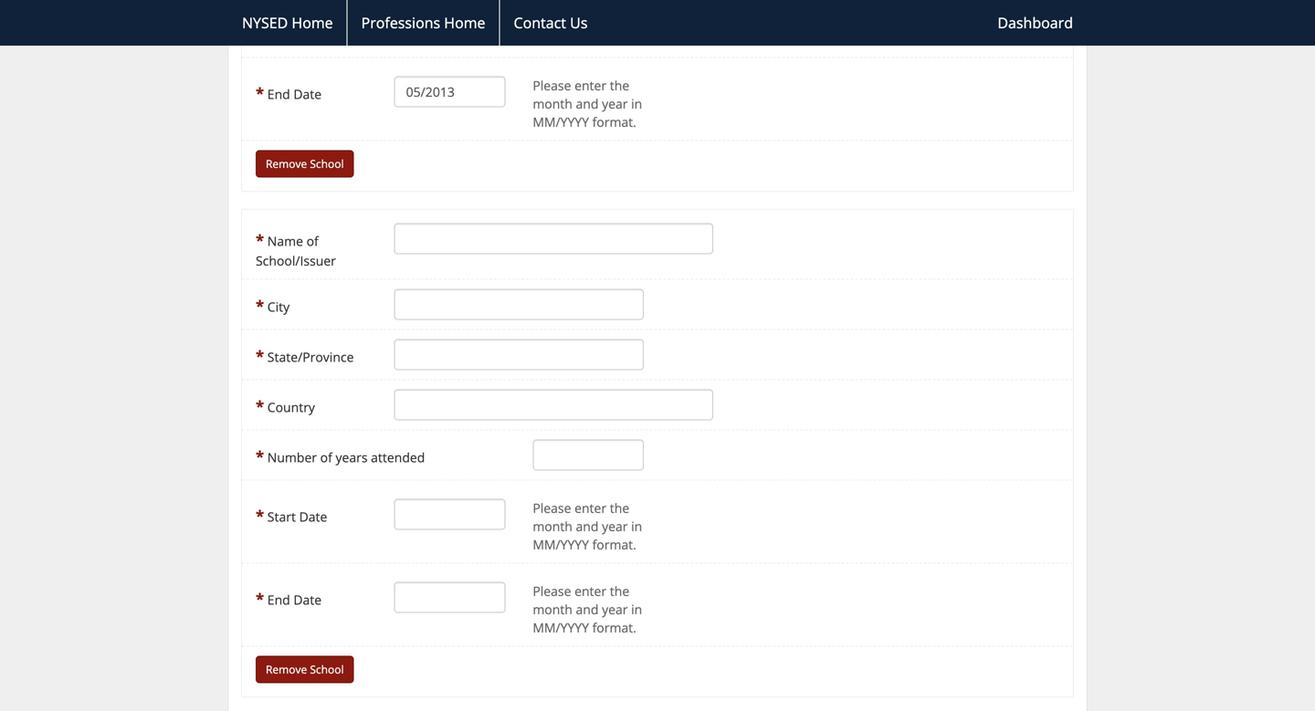 Task type: describe. For each thing, give the bounding box(es) containing it.
professions home
[[361, 13, 486, 32]]

contact us
[[514, 13, 588, 32]]

3 year from the top
[[602, 518, 628, 536]]

us
[[570, 13, 588, 32]]

dashboard link
[[984, 0, 1087, 46]]

5 * from the top
[[256, 396, 264, 417]]

dashboard
[[998, 13, 1073, 32]]

home for nysed home
[[292, 13, 333, 32]]

2 and from the top
[[576, 95, 599, 113]]

3 in from the top
[[631, 518, 642, 536]]

* city
[[256, 296, 290, 317]]

1 please from the top
[[533, 0, 571, 11]]

city
[[267, 298, 290, 316]]

4 year from the top
[[602, 601, 628, 619]]

2 * end date from the top
[[256, 589, 322, 610]]

* name of school/issuer
[[256, 230, 336, 270]]

1 * end date from the top
[[256, 83, 322, 104]]

4 * from the top
[[256, 346, 264, 367]]

8 * from the top
[[256, 589, 264, 610]]

3 enter from the top
[[575, 500, 607, 517]]

1 enter from the top
[[575, 0, 607, 11]]

2 remove school link from the top
[[256, 657, 354, 684]]

* inside * name of school/issuer
[[256, 230, 264, 251]]

2 school from the top
[[310, 662, 344, 678]]

1 please enter the month and year in mm/yyyy format. from the top
[[533, 0, 642, 48]]

3 month from the top
[[533, 518, 573, 536]]

1 remove from the top
[[266, 156, 307, 171]]

start inside * start date
[[267, 509, 296, 526]]

years
[[336, 449, 368, 467]]

school/issuer
[[256, 252, 336, 270]]

2 enter from the top
[[575, 77, 607, 94]]

7 * from the top
[[256, 506, 264, 527]]

number
[[267, 449, 317, 467]]

2 year from the top
[[602, 95, 628, 113]]

start date
[[267, 2, 327, 20]]

2 remove school from the top
[[266, 662, 344, 678]]

4 please from the top
[[533, 583, 571, 600]]

* state/province
[[256, 346, 354, 367]]

2 month from the top
[[533, 95, 573, 113]]

date down nysed home link
[[294, 86, 322, 103]]

4 format. from the top
[[593, 620, 637, 637]]

1 in from the top
[[631, 12, 642, 29]]

3 please from the top
[[533, 500, 571, 517]]

3 the from the top
[[610, 500, 630, 517]]



Task type: locate. For each thing, give the bounding box(es) containing it.
0 vertical spatial * end date
[[256, 83, 322, 104]]

end down * start date
[[267, 592, 290, 609]]

of inside * number of years attended
[[320, 449, 332, 467]]

0 horizontal spatial home
[[292, 13, 333, 32]]

None text field
[[394, 76, 506, 108], [394, 390, 713, 421], [533, 440, 644, 471], [394, 499, 506, 530], [394, 76, 506, 108], [394, 390, 713, 421], [533, 440, 644, 471], [394, 499, 506, 530]]

enter
[[575, 0, 607, 11], [575, 77, 607, 94], [575, 500, 607, 517], [575, 583, 607, 600]]

6 * from the top
[[256, 446, 264, 467]]

please
[[533, 0, 571, 11], [533, 77, 571, 94], [533, 500, 571, 517], [533, 583, 571, 600]]

0 vertical spatial school
[[310, 156, 344, 171]]

remove
[[266, 156, 307, 171], [266, 662, 307, 678]]

contact us link
[[499, 0, 602, 46]]

end down nysed home link
[[267, 86, 290, 103]]

the
[[610, 0, 630, 11], [610, 77, 630, 94], [610, 500, 630, 517], [610, 583, 630, 600]]

1 vertical spatial remove school link
[[256, 657, 354, 684]]

2 * from the top
[[256, 230, 264, 251]]

name
[[267, 233, 303, 250]]

1 * from the top
[[256, 83, 264, 104]]

2 mm/yyyy from the top
[[533, 113, 589, 131]]

1 format. from the top
[[593, 30, 637, 48]]

remove school link
[[256, 150, 354, 178], [256, 657, 354, 684]]

school
[[310, 156, 344, 171], [310, 662, 344, 678]]

4 in from the top
[[631, 601, 642, 619]]

2 please enter the month and year in mm/yyyy format. from the top
[[533, 77, 642, 131]]

None text field
[[394, 0, 506, 24], [394, 224, 713, 255], [394, 289, 644, 320], [394, 340, 644, 371], [394, 583, 506, 614], [394, 0, 506, 24], [394, 224, 713, 255], [394, 289, 644, 320], [394, 340, 644, 371], [394, 583, 506, 614]]

professions
[[361, 13, 440, 32]]

4 mm/yyyy from the top
[[533, 620, 589, 637]]

* start date
[[256, 506, 327, 527]]

3 * from the top
[[256, 296, 264, 317]]

of
[[307, 233, 319, 250], [320, 449, 332, 467]]

of up school/issuer
[[307, 233, 319, 250]]

of for * number of years attended
[[320, 449, 332, 467]]

country
[[267, 399, 315, 416]]

*
[[256, 83, 264, 104], [256, 230, 264, 251], [256, 296, 264, 317], [256, 346, 264, 367], [256, 396, 264, 417], [256, 446, 264, 467], [256, 506, 264, 527], [256, 589, 264, 610]]

* end date down nysed home link
[[256, 83, 322, 104]]

1 vertical spatial remove
[[266, 662, 307, 678]]

date inside * start date
[[299, 509, 327, 526]]

home
[[292, 13, 333, 32], [444, 13, 486, 32]]

3 format. from the top
[[593, 536, 637, 554]]

home for professions home
[[444, 13, 486, 32]]

* number of years attended
[[256, 446, 425, 467]]

please enter the month and year in mm/yyyy format.
[[533, 0, 642, 48], [533, 77, 642, 131], [533, 500, 642, 554], [533, 583, 642, 637]]

date down * start date
[[294, 592, 322, 609]]

year
[[602, 12, 628, 29], [602, 95, 628, 113], [602, 518, 628, 536], [602, 601, 628, 619]]

4 enter from the top
[[575, 583, 607, 600]]

date down number at the bottom
[[299, 509, 327, 526]]

remove school
[[266, 156, 344, 171], [266, 662, 344, 678]]

1 school from the top
[[310, 156, 344, 171]]

nysed
[[242, 13, 288, 32]]

1 and from the top
[[576, 12, 599, 29]]

home right the nysed on the top left of page
[[292, 13, 333, 32]]

format.
[[593, 30, 637, 48], [593, 113, 637, 131], [593, 536, 637, 554], [593, 620, 637, 637]]

4 the from the top
[[610, 583, 630, 600]]

professions home link
[[347, 0, 499, 46]]

1 year from the top
[[602, 12, 628, 29]]

start
[[267, 2, 296, 20], [267, 509, 296, 526]]

3 mm/yyyy from the top
[[533, 536, 589, 554]]

nysed home link
[[228, 0, 347, 46]]

1 vertical spatial remove school
[[266, 662, 344, 678]]

0 horizontal spatial of
[[307, 233, 319, 250]]

0 vertical spatial end
[[267, 86, 290, 103]]

0 vertical spatial start
[[267, 2, 296, 20]]

1 remove school link from the top
[[256, 150, 354, 178]]

2 start from the top
[[267, 509, 296, 526]]

1 the from the top
[[610, 0, 630, 11]]

4 month from the top
[[533, 601, 573, 619]]

2 end from the top
[[267, 592, 290, 609]]

1 home from the left
[[292, 13, 333, 32]]

home right the professions
[[444, 13, 486, 32]]

nysed home
[[242, 13, 333, 32]]

2 format. from the top
[[593, 113, 637, 131]]

1 end from the top
[[267, 86, 290, 103]]

1 horizontal spatial of
[[320, 449, 332, 467]]

1 vertical spatial school
[[310, 662, 344, 678]]

state/province
[[267, 349, 354, 366]]

end
[[267, 86, 290, 103], [267, 592, 290, 609]]

* end date down * start date
[[256, 589, 322, 610]]

and
[[576, 12, 599, 29], [576, 95, 599, 113], [576, 518, 599, 536], [576, 601, 599, 619]]

0 vertical spatial remove school
[[266, 156, 344, 171]]

3 please enter the month and year in mm/yyyy format. from the top
[[533, 500, 642, 554]]

0 vertical spatial remove
[[266, 156, 307, 171]]

mm/yyyy
[[533, 30, 589, 48], [533, 113, 589, 131], [533, 536, 589, 554], [533, 620, 589, 637]]

1 start from the top
[[267, 2, 296, 20]]

of left years
[[320, 449, 332, 467]]

1 vertical spatial end
[[267, 592, 290, 609]]

attended
[[371, 449, 425, 467]]

2 home from the left
[[444, 13, 486, 32]]

1 remove school from the top
[[266, 156, 344, 171]]

1 mm/yyyy from the top
[[533, 30, 589, 48]]

1 vertical spatial start
[[267, 509, 296, 526]]

date
[[299, 2, 327, 20], [294, 86, 322, 103], [299, 509, 327, 526], [294, 592, 322, 609]]

in
[[631, 12, 642, 29], [631, 95, 642, 113], [631, 518, 642, 536], [631, 601, 642, 619]]

1 month from the top
[[533, 12, 573, 29]]

4 and from the top
[[576, 601, 599, 619]]

month
[[533, 12, 573, 29], [533, 95, 573, 113], [533, 518, 573, 536], [533, 601, 573, 619]]

2 in from the top
[[631, 95, 642, 113]]

4 please enter the month and year in mm/yyyy format. from the top
[[533, 583, 642, 637]]

2 please from the top
[[533, 77, 571, 94]]

2 the from the top
[[610, 77, 630, 94]]

1 vertical spatial * end date
[[256, 589, 322, 610]]

1 horizontal spatial home
[[444, 13, 486, 32]]

* country
[[256, 396, 315, 417]]

1 vertical spatial of
[[320, 449, 332, 467]]

of for * name of school/issuer
[[307, 233, 319, 250]]

date right the nysed on the top left of page
[[299, 2, 327, 20]]

of inside * name of school/issuer
[[307, 233, 319, 250]]

0 vertical spatial remove school link
[[256, 150, 354, 178]]

* end date
[[256, 83, 322, 104], [256, 589, 322, 610]]

3 and from the top
[[576, 518, 599, 536]]

contact
[[514, 13, 566, 32]]

0 vertical spatial of
[[307, 233, 319, 250]]

2 remove from the top
[[266, 662, 307, 678]]



Task type: vqa. For each thing, say whether or not it's contained in the screenshot.
check Image
no



